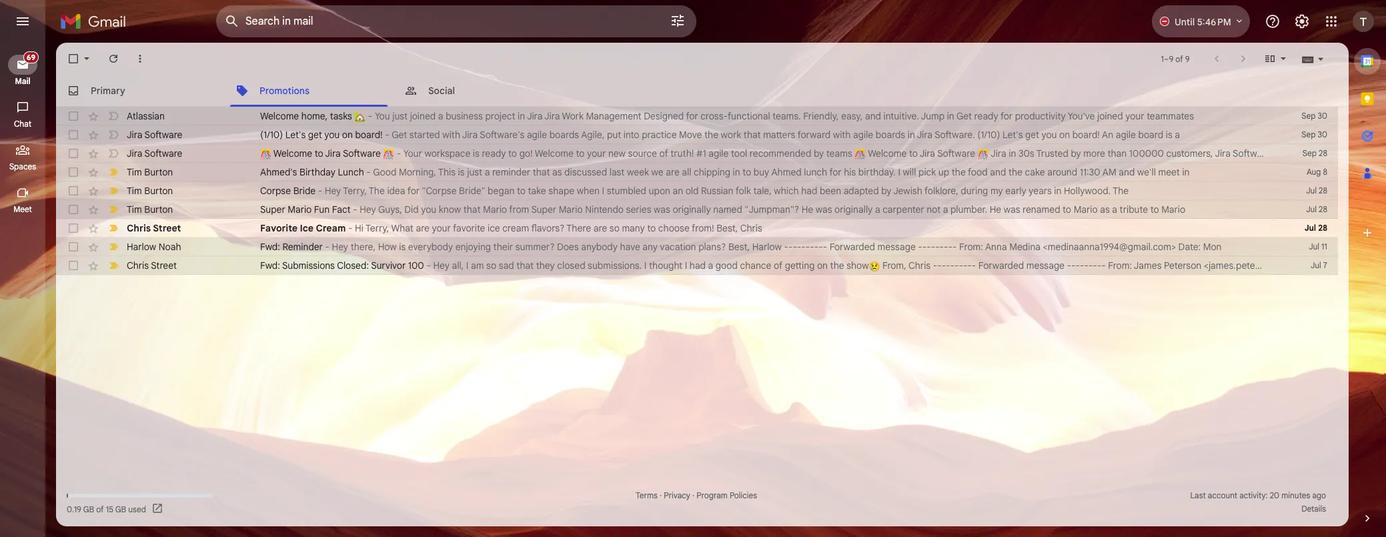 Task type: locate. For each thing, give the bounding box(es) containing it.
meet
[[13, 204, 32, 214]]

0 horizontal spatial ready
[[482, 147, 506, 160]]

get
[[308, 129, 322, 141], [1026, 129, 1040, 141]]

footer containing terms
[[56, 489, 1339, 516]]

1 horizontal spatial was
[[816, 204, 833, 216]]

3 row from the top
[[56, 144, 1339, 163]]

0 vertical spatial best,
[[717, 222, 738, 234]]

pick
[[919, 166, 937, 178]]

0 horizontal spatial so
[[487, 260, 497, 272]]

jira software
[[127, 129, 183, 141], [127, 147, 183, 160]]

search in mail image
[[220, 9, 244, 33]]

1 – 9 of 9
[[1162, 54, 1190, 64]]

0 horizontal spatial the
[[369, 185, 385, 197]]

sep for get started with jira software's agile boards agile, put into practice move the work that matters forward with agile boards in jira software. (1/10) let's get you on board! an agile board is a
[[1302, 129, 1316, 139]]

stumbled
[[607, 185, 647, 197]]

submissions
[[282, 260, 335, 272]]

aug
[[1307, 167, 1322, 177]]

ahmed
[[772, 166, 802, 178]]

a left business
[[438, 110, 444, 122]]

navigation
[[0, 43, 47, 537]]

1 horizontal spatial get
[[957, 110, 972, 122]]

agile,
[[581, 129, 605, 141]]

get up your
[[392, 129, 407, 141]]

food
[[968, 166, 988, 178]]

are up everybody
[[416, 222, 430, 234]]

28 for super mario fun fact - hey guys, did you know that mario from super mario nintendo series was originally named "jumpman"? he was originally a carpenter not a plumber. he was renamed to mario as a tribute to mario
[[1319, 204, 1328, 214]]

gb right 15
[[115, 504, 126, 514]]

3 mario from the left
[[559, 204, 583, 216]]

1 horizontal spatial harlow
[[753, 241, 782, 253]]

his
[[844, 166, 856, 178]]

from, chris ---------- forwarded message --------- from: james peterson <james.peterson1902@
[[881, 260, 1303, 272]]

by left more
[[1071, 147, 1082, 160]]

tim for ahmed's birthday lunch - good morning, this is just a reminder that as discussed last week we are all chipping in to buy ahmed lunch for his birthday. i will pick up the food and the cake around 11:30 am and we'll meet in
[[127, 166, 142, 178]]

1 horizontal spatial the
[[1113, 185, 1129, 197]]

burton for corpse bride - hey terry, the idea for "corpse bride" began to take shape when i stumbled upon an old russian folk tale, which had been adapted by jewish folklore, during my early years in hollywood. the
[[144, 185, 173, 197]]

1 horizontal spatial originally
[[835, 204, 873, 216]]

street up the noah
[[153, 222, 181, 234]]

0 vertical spatial burton
[[144, 166, 173, 178]]

9 right –
[[1186, 54, 1190, 64]]

started
[[410, 129, 440, 141]]

0 vertical spatial tim burton
[[127, 166, 173, 178]]

harlow
[[127, 241, 156, 253], [753, 241, 782, 253]]

in right project
[[518, 110, 525, 122]]

2 horizontal spatial and
[[1119, 166, 1136, 178]]

for up move
[[686, 110, 699, 122]]

🎊 image up good
[[383, 149, 395, 160]]

ready down software's
[[482, 147, 506, 160]]

1 fwd: from the top
[[260, 241, 280, 253]]

all,
[[452, 260, 464, 272]]

1 vertical spatial as
[[1101, 204, 1110, 216]]

🎊 image up food
[[978, 149, 989, 160]]

upon
[[649, 185, 671, 197]]

0 vertical spatial 30
[[1318, 111, 1328, 121]]

2 was from the left
[[816, 204, 833, 216]]

9 right 1
[[1170, 54, 1174, 64]]

from: down <medinaanna1994@gmail.com>
[[1109, 260, 1133, 272]]

to left go!
[[509, 147, 517, 160]]

- you just joined a business project in jira jira work management designed for cross-functional teams. friendly, easy, and intuitive. jump in get ready for productivity you've joined your teammates
[[366, 110, 1195, 122]]

1 harlow from the left
[[127, 241, 156, 253]]

1 originally from the left
[[673, 204, 711, 216]]

1 vertical spatial just
[[467, 166, 483, 178]]

1 30 from the top
[[1318, 111, 1328, 121]]

2 horizontal spatial 🎊 image
[[978, 149, 989, 160]]

1 horizontal spatial your
[[587, 147, 606, 160]]

tab list containing primary
[[56, 75, 1349, 107]]

had down the lunch
[[802, 185, 818, 197]]

buy
[[754, 166, 770, 178]]

and right the am
[[1119, 166, 1136, 178]]

1 burton from the top
[[144, 166, 173, 178]]

1 vertical spatial street
[[151, 260, 177, 272]]

to up discussed
[[576, 147, 585, 160]]

that down bride"
[[464, 204, 481, 216]]

3 tim from the top
[[127, 204, 142, 216]]

last
[[1191, 491, 1207, 501]]

1 horizontal spatial you
[[421, 204, 437, 216]]

promotions tab
[[225, 75, 393, 107]]

1 vertical spatial fwd:
[[260, 260, 280, 272]]

1 chris street from the top
[[127, 222, 181, 234]]

0 vertical spatial jul 28
[[1307, 186, 1328, 196]]

0 horizontal spatial harlow
[[127, 241, 156, 253]]

joined
[[410, 110, 436, 122], [1098, 110, 1124, 122]]

1 🎊 image from the left
[[383, 149, 395, 160]]

the
[[369, 185, 385, 197], [1113, 185, 1129, 197]]

was down early
[[1004, 204, 1021, 216]]

when
[[577, 185, 600, 197]]

sep 30 for you just joined a business project in jira jira work management designed for cross-functional teams. friendly, easy, and intuitive. jump in get ready for productivity you've joined your teammates
[[1302, 111, 1328, 121]]

0 horizontal spatial are
[[416, 222, 430, 234]]

1 · from the left
[[660, 491, 662, 501]]

tab list right 7
[[1349, 43, 1387, 489]]

with up teams
[[833, 129, 851, 141]]

as down hollywood.
[[1101, 204, 1110, 216]]

terry, right "hi" at the left top
[[366, 222, 389, 234]]

originally down adapted
[[835, 204, 873, 216]]

was
[[654, 204, 671, 216], [816, 204, 833, 216], [1004, 204, 1021, 216]]

<james.peterson1902@
[[1205, 260, 1303, 272]]

2 vertical spatial jul 28
[[1305, 223, 1328, 233]]

1 vertical spatial sep
[[1302, 129, 1316, 139]]

1 horizontal spatial 9
[[1186, 54, 1190, 64]]

chris
[[127, 222, 151, 234], [741, 222, 763, 234], [127, 260, 149, 272], [909, 260, 931, 272]]

hey up fwd: submissions closed: survivor 100
[[332, 241, 348, 253]]

1 sep 30 from the top
[[1302, 111, 1328, 121]]

on right getting on the right
[[818, 260, 828, 272]]

2 board! from the left
[[1073, 129, 1101, 141]]

row up plans?
[[56, 219, 1339, 238]]

5 row from the top
[[56, 182, 1339, 200]]

of left getting on the right
[[774, 260, 783, 272]]

best,
[[717, 222, 738, 234], [729, 241, 750, 253]]

2 fwd: from the top
[[260, 260, 280, 272]]

cake
[[1025, 166, 1046, 178]]

know
[[439, 204, 461, 216]]

2 (1/10) from the left
[[978, 129, 1001, 141]]

0 horizontal spatial you
[[325, 129, 340, 141]]

tim for corpse bride - hey terry, the idea for "corpse bride" began to take shape when i stumbled upon an old russian folk tale, which had been adapted by jewish folklore, during my early years in hollywood. the
[[127, 185, 142, 197]]

0 horizontal spatial boards
[[550, 129, 579, 141]]

let's up "30s"
[[1003, 129, 1023, 141]]

by down birthday.
[[882, 185, 892, 197]]

2 let's from the left
[[1003, 129, 1023, 141]]

welcome right go!
[[535, 147, 574, 160]]

spaces heading
[[0, 162, 45, 172]]

1 horizontal spatial message
[[1027, 260, 1065, 272]]

jira software for your workspace is ready to go! welcome to your new source of truth! #1 agile tool recommended by teams
[[127, 147, 183, 160]]

· right terms
[[660, 491, 662, 501]]

1 vertical spatial sep 30
[[1302, 129, 1328, 139]]

28 for corpse bride - hey terry, the idea for "corpse bride" began to take shape when i stumbled upon an old russian folk tale, which had been adapted by jewish folklore, during my early years in hollywood. the
[[1319, 186, 1328, 196]]

message down medina
[[1027, 260, 1065, 272]]

you right did
[[421, 204, 437, 216]]

1 horizontal spatial ·
[[693, 491, 695, 501]]

mario down hollywood.
[[1074, 204, 1098, 216]]

1 vertical spatial message
[[1027, 260, 1065, 272]]

0 vertical spatial as
[[553, 166, 562, 178]]

james
[[1134, 260, 1162, 272]]

tim for super mario fun fact - hey guys, did you know that mario from super mario nintendo series was originally named "jumpman"? he was originally a carpenter not a plumber. he was renamed to mario as a tribute to mario
[[127, 204, 142, 216]]

0 horizontal spatial ·
[[660, 491, 662, 501]]

0 horizontal spatial gb
[[83, 504, 94, 514]]

corpse
[[260, 185, 291, 197]]

sep 28
[[1303, 148, 1328, 158]]

2 jira software from the top
[[127, 147, 183, 160]]

tab list up "cross-" at the top right of the page
[[56, 75, 1349, 107]]

Search in mail search field
[[216, 5, 697, 37]]

0 vertical spatial street
[[153, 222, 181, 234]]

row
[[56, 107, 1339, 125], [56, 125, 1339, 144], [56, 144, 1339, 163], [56, 163, 1339, 182], [56, 182, 1339, 200], [56, 200, 1339, 219], [56, 219, 1339, 238], [56, 238, 1339, 256], [56, 256, 1339, 275]]

2 horizontal spatial your
[[1126, 110, 1145, 122]]

1 vertical spatial burton
[[144, 185, 173, 197]]

move
[[679, 129, 702, 141]]

privacy
[[664, 491, 691, 501]]

3 burton from the top
[[144, 204, 173, 216]]

0 vertical spatial tim
[[127, 166, 142, 178]]

<medinaanna1994@gmail.com>
[[1044, 241, 1177, 253]]

0 horizontal spatial 🎊 image
[[383, 149, 395, 160]]

will
[[903, 166, 917, 178]]

jul 28 for the
[[1307, 186, 1328, 196]]

1 vertical spatial chris street
[[127, 260, 177, 272]]

chat heading
[[0, 119, 45, 129]]

1 horizontal spatial with
[[833, 129, 851, 141]]

everybody
[[408, 241, 453, 253]]

1 vertical spatial from:
[[1109, 260, 1133, 272]]

1 (1/10) from the left
[[260, 129, 283, 141]]

1 jira software from the top
[[127, 129, 183, 141]]

0 horizontal spatial let's
[[285, 129, 306, 141]]

"jumpman"?
[[745, 204, 800, 216]]

your down know
[[432, 222, 451, 234]]

1 horizontal spatial let's
[[1003, 129, 1023, 141]]

adapted
[[844, 185, 879, 197]]

for
[[686, 110, 699, 122], [1001, 110, 1013, 122], [830, 166, 842, 178], [408, 185, 420, 197]]

row containing harlow noah
[[56, 238, 1339, 256]]

privacy link
[[664, 491, 691, 501]]

tim burton for ahmed's birthday lunch
[[127, 166, 173, 178]]

spaces
[[9, 162, 36, 172]]

2 with from the left
[[833, 129, 851, 141]]

0 vertical spatial get
[[957, 110, 972, 122]]

1 horizontal spatial (1/10)
[[978, 129, 1001, 141]]

a down teammates
[[1175, 129, 1181, 141]]

practice
[[642, 129, 677, 141]]

1 tim from the top
[[127, 166, 142, 178]]

tasks
[[330, 110, 352, 122]]

1 the from the left
[[369, 185, 385, 197]]

2 welcome to jira software from the left
[[866, 147, 978, 160]]

chris right the from,
[[909, 260, 931, 272]]

1 horizontal spatial boards
[[876, 129, 906, 141]]

1 horizontal spatial ready
[[975, 110, 999, 122]]

row down all
[[56, 182, 1339, 200]]

welcome
[[260, 110, 299, 122], [274, 147, 312, 160], [535, 147, 574, 160], [868, 147, 907, 160]]

street for favorite ice cream
[[153, 222, 181, 234]]

1 tim burton from the top
[[127, 166, 173, 178]]

getting
[[785, 260, 815, 272]]

1 horizontal spatial board!
[[1073, 129, 1101, 141]]

0 horizontal spatial originally
[[673, 204, 711, 216]]

tab list
[[1349, 43, 1387, 489], [56, 75, 1349, 107]]

2 chris street from the top
[[127, 260, 177, 272]]

4 mario from the left
[[1074, 204, 1098, 216]]

0 horizontal spatial he
[[802, 204, 814, 216]]

program
[[697, 491, 728, 501]]

0 vertical spatial jira software
[[127, 129, 183, 141]]

the left show
[[831, 260, 845, 272]]

jul 28
[[1307, 186, 1328, 196], [1307, 204, 1328, 214], [1305, 223, 1328, 233]]

a right not
[[944, 204, 949, 216]]

footer inside main content
[[56, 489, 1339, 516]]

was down upon
[[654, 204, 671, 216]]

1 horizontal spatial he
[[990, 204, 1002, 216]]

1 mario from the left
[[288, 204, 312, 216]]

0 vertical spatial just
[[393, 110, 408, 122]]

1 horizontal spatial get
[[1026, 129, 1040, 141]]

0 vertical spatial chris street
[[127, 222, 181, 234]]

2 vertical spatial tim
[[127, 204, 142, 216]]

2 vertical spatial sep
[[1303, 148, 1317, 158]]

2 9 from the left
[[1186, 54, 1190, 64]]

of left 15
[[96, 504, 104, 514]]

·
[[660, 491, 662, 501], [693, 491, 695, 501]]

0 horizontal spatial 9
[[1170, 54, 1174, 64]]

1 horizontal spatial forwarded
[[979, 260, 1025, 272]]

favorite
[[260, 222, 298, 234]]

2 🎊 image from the left
[[855, 149, 866, 160]]

primary tab
[[56, 75, 224, 107]]

burton for super mario fun fact - hey guys, did you know that mario from super mario nintendo series was originally named "jumpman"? he was originally a carpenter not a plumber. he was renamed to mario as a tribute to mario
[[144, 204, 173, 216]]

of left truth! in the top of the page
[[660, 147, 668, 160]]

1 vertical spatial get
[[392, 129, 407, 141]]

0 horizontal spatial joined
[[410, 110, 436, 122]]

burton for ahmed's birthday lunch - good morning, this is just a reminder that as discussed last week we are all chipping in to buy ahmed lunch for his birthday. i will pick up the food and the cake around 11:30 am and we'll meet in
[[144, 166, 173, 178]]

sep 30 for get started with jira software's agile boards agile, put into practice move the work that matters forward with agile boards in jira software. (1/10) let's get you on board! an agile board is a
[[1302, 129, 1328, 139]]

favorite
[[453, 222, 486, 234]]

for right idea
[[408, 185, 420, 197]]

0 horizontal spatial welcome to jira software
[[271, 147, 383, 160]]

toggle split pane mode image
[[1264, 52, 1277, 65]]

2 tim from the top
[[127, 185, 142, 197]]

69 link
[[8, 51, 39, 75]]

Search in mail text field
[[246, 15, 633, 28]]

1 joined from the left
[[410, 110, 436, 122]]

1 horizontal spatial gb
[[115, 504, 126, 514]]

chris street down the harlow noah
[[127, 260, 177, 272]]

2 mario from the left
[[483, 204, 507, 216]]

survivor
[[371, 260, 406, 272]]

of right –
[[1176, 54, 1184, 64]]

agile right "#1"
[[709, 147, 729, 160]]

1 horizontal spatial as
[[1101, 204, 1110, 216]]

get up software.
[[957, 110, 972, 122]]

and right easy,
[[866, 110, 882, 122]]

what
[[391, 222, 414, 234]]

row up move
[[56, 107, 1339, 125]]

footer
[[56, 489, 1339, 516]]

None checkbox
[[67, 109, 80, 123], [67, 166, 80, 179], [67, 184, 80, 198], [67, 203, 80, 216], [67, 259, 80, 272], [67, 109, 80, 123], [67, 166, 80, 179], [67, 184, 80, 198], [67, 203, 80, 216], [67, 259, 80, 272]]

used
[[128, 504, 146, 514]]

tim burton for super mario fun fact
[[127, 204, 173, 216]]

main content
[[56, 43, 1349, 527]]

choose
[[659, 222, 690, 234]]

management
[[586, 110, 642, 122]]

1 horizontal spatial super
[[532, 204, 557, 216]]

2 the from the left
[[1113, 185, 1129, 197]]

harlow up 'chance'
[[753, 241, 782, 253]]

workspace
[[425, 147, 471, 160]]

go!
[[520, 147, 533, 160]]

1 horizontal spatial 🎊 image
[[855, 149, 866, 160]]

0 horizontal spatial had
[[690, 260, 706, 272]]

terms
[[636, 491, 658, 501]]

nintendo
[[585, 204, 624, 216]]

welcome home, tasks
[[260, 110, 355, 122]]

a up the began
[[485, 166, 490, 178]]

boards down intuitive.
[[876, 129, 906, 141]]

a
[[438, 110, 444, 122], [1175, 129, 1181, 141], [485, 166, 490, 178], [876, 204, 881, 216], [944, 204, 949, 216], [1113, 204, 1118, 216], [708, 260, 714, 272]]

you down tasks
[[325, 129, 340, 141]]

new
[[609, 147, 626, 160]]

to
[[315, 147, 323, 160], [509, 147, 517, 160], [576, 147, 585, 160], [910, 147, 918, 160], [743, 166, 752, 178], [517, 185, 526, 197], [1063, 204, 1072, 216], [1151, 204, 1160, 216], [648, 222, 656, 234]]

to left take at the top left
[[517, 185, 526, 197]]

0 horizontal spatial with
[[443, 129, 461, 141]]

promotions
[[260, 84, 310, 96]]

0 horizontal spatial on
[[342, 129, 353, 141]]

1 horizontal spatial and
[[991, 166, 1007, 178]]

4 row from the top
[[56, 163, 1339, 182]]

matters
[[764, 129, 796, 141]]

30
[[1318, 111, 1328, 121], [1318, 129, 1328, 139]]

1 horizontal spatial from:
[[1109, 260, 1133, 272]]

forwarded down anna
[[979, 260, 1025, 272]]

2 tim burton from the top
[[127, 185, 173, 197]]

welcome to jira software up pick
[[866, 147, 978, 160]]

0 vertical spatial your
[[1126, 110, 1145, 122]]

0 horizontal spatial (1/10)
[[260, 129, 283, 141]]

let's
[[285, 129, 306, 141], [1003, 129, 1023, 141]]

None checkbox
[[67, 52, 80, 65], [67, 128, 80, 141], [67, 147, 80, 160], [67, 222, 80, 235], [67, 240, 80, 254], [67, 52, 80, 65], [67, 128, 80, 141], [67, 147, 80, 160], [67, 222, 80, 235], [67, 240, 80, 254]]

0 vertical spatial fwd:
[[260, 241, 280, 253]]

in right years
[[1055, 185, 1062, 197]]

2 sep 30 from the top
[[1302, 129, 1328, 139]]

jul for the
[[1307, 186, 1317, 196]]

on up trusted
[[1060, 129, 1071, 141]]

gmail image
[[60, 8, 133, 35]]

1 vertical spatial tim burton
[[127, 185, 173, 197]]

sep for you just joined a business project in jira jira work management designed for cross-functional teams. friendly, easy, and intuitive. jump in get ready for productivity you've joined your teammates
[[1302, 111, 1316, 121]]

1 row from the top
[[56, 107, 1339, 125]]

street down the noah
[[151, 260, 177, 272]]

agile down easy,
[[854, 129, 874, 141]]

harlow left the noah
[[127, 241, 156, 253]]

100000
[[1130, 147, 1165, 160]]

birthday
[[300, 166, 336, 178]]

2 horizontal spatial was
[[1004, 204, 1021, 216]]

as up shape on the left of the page
[[553, 166, 562, 178]]

super up flavors?
[[532, 204, 557, 216]]

so left the many
[[610, 222, 620, 234]]

7 row from the top
[[56, 219, 1339, 238]]

submissions.
[[588, 260, 642, 272]]

hey up "hi" at the left top
[[360, 204, 376, 216]]

ready
[[975, 110, 999, 122], [482, 147, 506, 160]]

than
[[1108, 147, 1127, 160]]

gb right 0.19
[[83, 504, 94, 514]]

(1/10) up 🎊 icon
[[260, 129, 283, 141]]

69
[[27, 53, 35, 62]]

jul for tribute
[[1307, 204, 1317, 214]]

with up the 'workspace'
[[443, 129, 461, 141]]

had down plans?
[[690, 260, 706, 272]]

row down corpse bride - hey terry, the idea for "corpse bride" began to take shape when i stumbled upon an old russian folk tale, which had been adapted by jewish folklore, during my early years in hollywood. the
[[56, 200, 1339, 219]]

2 burton from the top
[[144, 185, 173, 197]]

8 row from the top
[[56, 238, 1339, 256]]

he down my on the top
[[990, 204, 1002, 216]]

2 30 from the top
[[1318, 129, 1328, 139]]

2 he from the left
[[990, 204, 1002, 216]]

tim burton for corpse bride
[[127, 185, 173, 197]]

1 horizontal spatial so
[[610, 222, 620, 234]]

5 mario from the left
[[1162, 204, 1186, 216]]

🎊 image up the his
[[855, 149, 866, 160]]

minutes
[[1282, 491, 1311, 501]]

your
[[1126, 110, 1145, 122], [587, 147, 606, 160], [432, 222, 451, 234]]

welcome to jira software up birthday
[[271, 147, 383, 160]]

the
[[705, 129, 719, 141], [952, 166, 966, 178], [1009, 166, 1023, 178], [831, 260, 845, 272]]

terry, down lunch
[[343, 185, 367, 197]]

3 tim burton from the top
[[127, 204, 173, 216]]

2 horizontal spatial are
[[666, 166, 680, 178]]

an
[[1103, 129, 1114, 141]]

good
[[716, 260, 738, 272]]

he right "jumpman"? at top
[[802, 204, 814, 216]]

message up the from,
[[878, 241, 916, 253]]

gb
[[83, 504, 94, 514], [115, 504, 126, 514]]

policies
[[730, 491, 758, 501]]

2 vertical spatial tim burton
[[127, 204, 173, 216]]

mon
[[1204, 241, 1222, 253]]

in left "30s"
[[1009, 147, 1017, 160]]

board
[[1139, 129, 1164, 141]]

chris up "fwd: reminder - hey there, how is everybody enjoying their summer? does anybody have any vacation plans? best, harlow ---------- forwarded message --------- from: anna medina <medinaanna1994@gmail.com> date: mon"
[[741, 222, 763, 234]]

1 vertical spatial tim
[[127, 185, 142, 197]]

we'll
[[1138, 166, 1157, 178]]

chris up the harlow noah
[[127, 222, 151, 234]]

🎊 image
[[383, 149, 395, 160], [855, 149, 866, 160], [978, 149, 989, 160]]



Task type: describe. For each thing, give the bounding box(es) containing it.
to right the many
[[648, 222, 656, 234]]

1 get from the left
[[308, 129, 322, 141]]

designed
[[644, 110, 684, 122]]

ahmed's
[[260, 166, 297, 178]]

1 board! from the left
[[355, 129, 383, 141]]

software.
[[935, 129, 976, 141]]

functional
[[728, 110, 771, 122]]

many
[[622, 222, 645, 234]]

2 get from the left
[[1026, 129, 1040, 141]]

put
[[607, 129, 622, 141]]

that up take at the top left
[[533, 166, 550, 178]]

1 was from the left
[[654, 204, 671, 216]]

anna
[[986, 241, 1008, 253]]

that right sad
[[517, 260, 534, 272]]

3 was from the left
[[1004, 204, 1021, 216]]

chris street for fwd: submissions closed: survivor 100
[[127, 260, 177, 272]]

1 vertical spatial best,
[[729, 241, 750, 253]]

to right tribute
[[1151, 204, 1160, 216]]

for left productivity
[[1001, 110, 1013, 122]]

atlassian
[[127, 110, 165, 122]]

am
[[1103, 166, 1117, 178]]

follow link to manage storage image
[[151, 503, 165, 516]]

hollywood.
[[1065, 185, 1111, 197]]

advanced search options image
[[665, 7, 691, 34]]

1 horizontal spatial by
[[882, 185, 892, 197]]

2 horizontal spatial on
[[1060, 129, 1071, 141]]

1 gb from the left
[[83, 504, 94, 514]]

2 · from the left
[[693, 491, 695, 501]]

ago
[[1313, 491, 1327, 501]]

an
[[673, 185, 684, 197]]

28 for favorite ice cream - hi terry, what are your favorite ice cream flavors? there are so many to choose from! best, chris
[[1319, 223, 1328, 233]]

social tab
[[394, 75, 562, 107]]

welcome up birthday.
[[868, 147, 907, 160]]

welcome down promotions
[[260, 110, 299, 122]]

is right board
[[1166, 129, 1173, 141]]

activity:
[[1240, 491, 1268, 501]]

agile right an
[[1116, 129, 1137, 141]]

jump
[[921, 110, 945, 122]]

discussed
[[565, 166, 607, 178]]

30 for you just joined a business project in jira jira work management designed for cross-functional teams. friendly, easy, and intuitive. jump in get ready for productivity you've joined your teammates
[[1318, 111, 1328, 121]]

this
[[438, 166, 456, 178]]

select input tool image
[[1317, 54, 1325, 64]]

30s
[[1019, 147, 1035, 160]]

0 horizontal spatial by
[[814, 147, 824, 160]]

morning,
[[399, 166, 436, 178]]

hey up the fact
[[325, 185, 341, 197]]

more
[[1084, 147, 1106, 160]]

9 row from the top
[[56, 256, 1339, 275]]

folklore,
[[925, 185, 959, 197]]

tale,
[[754, 185, 772, 197]]

productivity
[[1016, 110, 1066, 122]]

last
[[610, 166, 625, 178]]

1 9 from the left
[[1170, 54, 1174, 64]]

birthday.
[[859, 166, 896, 178]]

forward
[[798, 129, 831, 141]]

primary
[[91, 84, 125, 96]]

named
[[714, 204, 743, 216]]

30 for get started with jira software's agile boards agile, put into practice move the work that matters forward with agile boards in jira software. (1/10) let's get you on board! an agile board is a
[[1318, 129, 1328, 139]]

0 vertical spatial terry,
[[343, 185, 367, 197]]

0 horizontal spatial as
[[553, 166, 562, 178]]

🎊 image for your workspace is ready to go! welcome to your new source of truth! #1 agile tool recommended by teams
[[855, 149, 866, 160]]

anybody
[[581, 241, 618, 253]]

a left good
[[708, 260, 714, 272]]

2 super from the left
[[532, 204, 557, 216]]

2 originally from the left
[[835, 204, 873, 216]]

0 vertical spatial had
[[802, 185, 818, 197]]

in right the jump
[[947, 110, 955, 122]]

ice
[[488, 222, 500, 234]]

a down adapted
[[876, 204, 881, 216]]

row containing atlassian
[[56, 107, 1339, 125]]

is right how
[[399, 241, 406, 253]]

there
[[567, 222, 591, 234]]

1 vertical spatial your
[[587, 147, 606, 160]]

cream
[[503, 222, 529, 234]]

2 gb from the left
[[115, 504, 126, 514]]

the down "cross-" at the top right of the page
[[705, 129, 719, 141]]

i right all,
[[466, 260, 469, 272]]

0 horizontal spatial message
[[878, 241, 916, 253]]

8
[[1324, 167, 1328, 177]]

street for fwd: submissions closed: survivor 100
[[151, 260, 177, 272]]

0 horizontal spatial get
[[392, 129, 407, 141]]

3 🎊 image from the left
[[978, 149, 989, 160]]

jira software for get started with jira software's agile boards agile, put into practice move the work that matters forward with agile boards in jira software. (1/10) let's get you on board! an agile board is a
[[127, 129, 183, 141]]

fwd: for fwd: submissions closed: survivor 100
[[260, 260, 280, 272]]

work
[[721, 129, 742, 141]]

jewish
[[894, 185, 923, 197]]

you
[[375, 110, 390, 122]]

0 vertical spatial from:
[[960, 241, 984, 253]]

11
[[1322, 242, 1328, 252]]

1 horizontal spatial just
[[467, 166, 483, 178]]

around
[[1048, 166, 1078, 178]]

to left buy
[[743, 166, 752, 178]]

chipping
[[694, 166, 731, 178]]

closed
[[557, 260, 586, 272]]

i right when
[[602, 185, 605, 197]]

trusted
[[1037, 147, 1069, 160]]

renamed
[[1023, 204, 1061, 216]]

1 he from the left
[[802, 204, 814, 216]]

i down "any"
[[645, 260, 647, 272]]

2 joined from the left
[[1098, 110, 1124, 122]]

in right meet
[[1183, 166, 1190, 178]]

(1/10) let's get you on board! - get started with jira software's agile boards agile, put into practice move the work that matters forward with agile boards in jira software. (1/10) let's get you on board! an agile board is a
[[260, 129, 1181, 141]]

2 row from the top
[[56, 125, 1339, 144]]

terms · privacy · program policies
[[636, 491, 758, 501]]

jul for -
[[1310, 242, 1320, 252]]

2 horizontal spatial you
[[1042, 129, 1058, 141]]

main content containing primary
[[56, 43, 1349, 527]]

hey left all,
[[433, 260, 450, 272]]

1 welcome to jira software from the left
[[271, 147, 383, 160]]

medina
[[1010, 241, 1041, 253]]

jul 11
[[1310, 242, 1328, 252]]

plumber.
[[951, 204, 988, 216]]

cream
[[316, 222, 346, 234]]

terms link
[[636, 491, 658, 501]]

navigation containing mail
[[0, 43, 47, 537]]

into
[[624, 129, 640, 141]]

mail
[[15, 76, 30, 86]]

1 horizontal spatial on
[[818, 260, 828, 272]]

enjoying
[[456, 241, 491, 253]]

up
[[939, 166, 950, 178]]

a left tribute
[[1113, 204, 1118, 216]]

to up birthday
[[315, 147, 323, 160]]

fwd: for fwd: reminder - hey there, how is everybody enjoying their summer? does anybody have any vacation plans? best, harlow ---------- forwarded message --------- from: anna medina <medinaanna1994@gmail.com> date: mon
[[260, 241, 280, 253]]

refresh image
[[107, 52, 120, 65]]

to up 'will'
[[910, 147, 918, 160]]

lunch
[[338, 166, 364, 178]]

1 vertical spatial had
[[690, 260, 706, 272]]

my
[[991, 185, 1004, 197]]

2 harlow from the left
[[753, 241, 782, 253]]

jul 28 for tribute
[[1307, 204, 1328, 214]]

reminder
[[493, 166, 531, 178]]

carpenter
[[883, 204, 925, 216]]

1 vertical spatial so
[[487, 260, 497, 272]]

from,
[[883, 260, 907, 272]]

bride"
[[459, 185, 486, 197]]

their
[[494, 241, 513, 253]]

from
[[509, 204, 529, 216]]

sad
[[499, 260, 514, 272]]

i down vacation in the top of the page
[[685, 260, 688, 272]]

1 boards from the left
[[550, 129, 579, 141]]

settings image
[[1295, 13, 1311, 29]]

the up early
[[1009, 166, 1023, 178]]

7
[[1324, 260, 1328, 270]]

🏡 image
[[355, 111, 366, 123]]

teams
[[827, 147, 853, 160]]

how
[[378, 241, 397, 253]]

more image
[[133, 52, 147, 65]]

not
[[927, 204, 941, 216]]

1 let's from the left
[[285, 129, 306, 141]]

tribute
[[1120, 204, 1149, 216]]

meet heading
[[0, 204, 45, 215]]

chris down the harlow noah
[[127, 260, 149, 272]]

1 vertical spatial terry,
[[366, 222, 389, 234]]

sep for your workspace is ready to go! welcome to your new source of truth! #1 agile tool recommended by teams
[[1303, 148, 1317, 158]]

that down functional
[[744, 129, 761, 141]]

fwd: reminder - hey there, how is everybody enjoying their summer? does anybody have any vacation plans? best, harlow ---------- forwarded message --------- from: anna medina <medinaanna1994@gmail.com> date: mon
[[260, 241, 1222, 253]]

from!
[[692, 222, 715, 234]]

🎊 image for welcome to jira software
[[383, 149, 395, 160]]

teams.
[[773, 110, 801, 122]]

main menu image
[[15, 13, 31, 29]]

fun
[[314, 204, 330, 216]]

1 horizontal spatial are
[[594, 222, 607, 234]]

recommended
[[750, 147, 812, 160]]

i left 'will'
[[899, 166, 901, 178]]

support image
[[1265, 13, 1281, 29]]

1
[[1162, 54, 1165, 64]]

agile up go!
[[527, 129, 547, 141]]

corpse bride - hey terry, the idea for "corpse bride" began to take shape when i stumbled upon an old russian folk tale, which had been adapted by jewish folklore, during my early years in hollywood. the
[[260, 185, 1129, 197]]

we
[[652, 166, 664, 178]]

😢 image
[[869, 261, 881, 272]]

summer?
[[516, 241, 555, 253]]

0 horizontal spatial forwarded
[[830, 241, 876, 253]]

peterson
[[1165, 260, 1202, 272]]

in down tool
[[733, 166, 741, 178]]

the right up on the top right
[[952, 166, 966, 178]]

1 super from the left
[[260, 204, 285, 216]]

0 horizontal spatial your
[[432, 222, 451, 234]]

am
[[471, 260, 484, 272]]

6 row from the top
[[56, 200, 1339, 219]]

details link
[[1302, 504, 1327, 514]]

is right this
[[458, 166, 465, 178]]

been
[[820, 185, 842, 197]]

in down intuitive.
[[908, 129, 916, 141]]

intuitive.
[[884, 110, 920, 122]]

🎊 image
[[260, 149, 271, 160]]

does
[[557, 241, 579, 253]]

last account activity: 20 minutes ago details
[[1191, 491, 1327, 514]]

to right renamed on the top right of page
[[1063, 204, 1072, 216]]

mail heading
[[0, 76, 45, 87]]

chris street for favorite ice cream
[[127, 222, 181, 234]]

0 horizontal spatial and
[[866, 110, 882, 122]]

1 with from the left
[[443, 129, 461, 141]]

2 boards from the left
[[876, 129, 906, 141]]

vacation
[[660, 241, 696, 253]]

1 vertical spatial ready
[[482, 147, 506, 160]]

is right the 'workspace'
[[473, 147, 480, 160]]

ice
[[300, 222, 314, 234]]

0 horizontal spatial just
[[393, 110, 408, 122]]

0 vertical spatial so
[[610, 222, 620, 234]]

welcome up ahmed's
[[274, 147, 312, 160]]

for left the his
[[830, 166, 842, 178]]

2 horizontal spatial by
[[1071, 147, 1082, 160]]

100
[[408, 260, 424, 272]]



Task type: vqa. For each thing, say whether or not it's contained in the screenshot.


